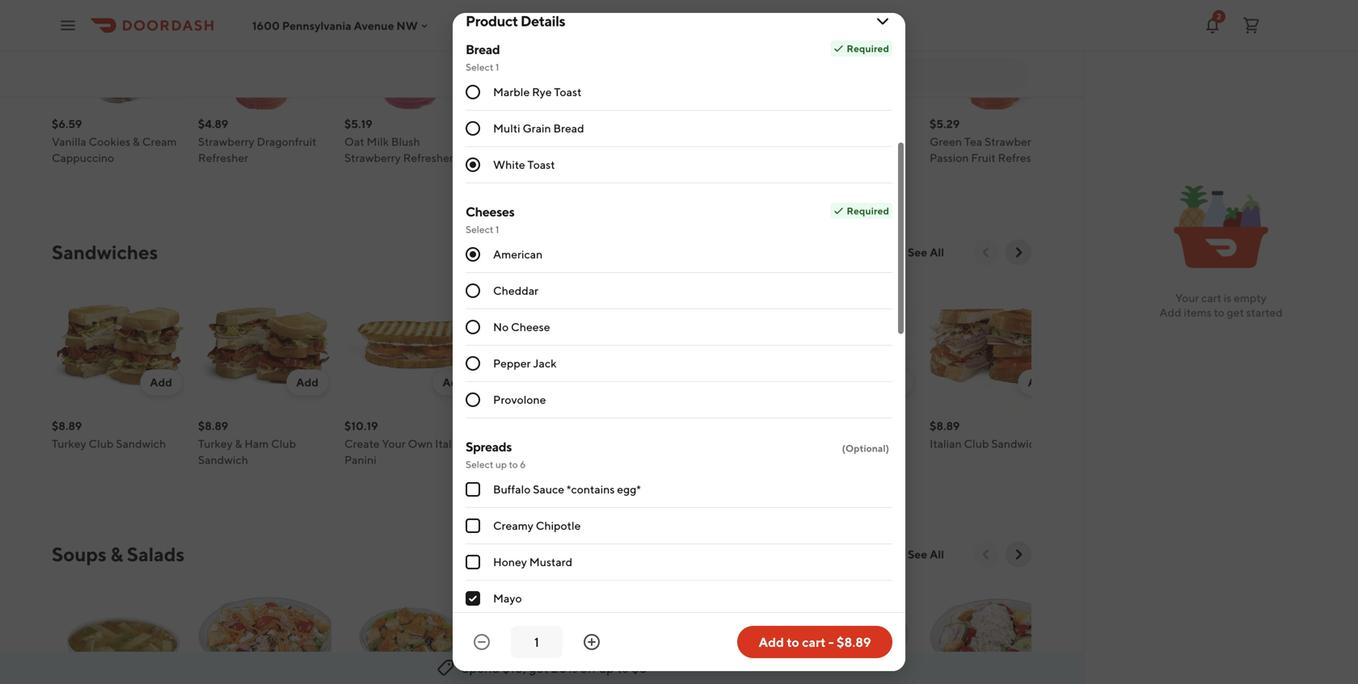 Task type: locate. For each thing, give the bounding box(es) containing it.
increase quantity by 1 image
[[582, 633, 601, 652]]

cheddar
[[493, 284, 538, 297]]

sandwich
[[116, 437, 166, 451], [991, 437, 1041, 451], [198, 454, 248, 467], [783, 454, 833, 467]]

refresher down blush
[[403, 151, 453, 165]]

0 vertical spatial 1
[[495, 61, 499, 73]]

cart left is
[[1201, 291, 1222, 305]]

0 vertical spatial required
[[847, 43, 889, 54]]

1 panini from the left
[[344, 454, 377, 467]]

add inside 'your cart is empty add items to get started'
[[1159, 306, 1182, 319]]

American radio
[[466, 247, 480, 262]]

strawberry down $4.89
[[198, 135, 254, 148]]

1 horizontal spatial strawberry
[[344, 151, 401, 165]]

1 own from the left
[[408, 437, 433, 451]]

chipotle
[[536, 519, 581, 533]]

chicken salad garden salad with one green image
[[930, 581, 1063, 685]]

all for sandwiches
[[930, 246, 944, 259]]

1 vertical spatial next button of carousel image
[[1010, 547, 1027, 563]]

2 1 from the top
[[495, 224, 499, 235]]

0 vertical spatial cart
[[1201, 291, 1222, 305]]

1 down cheeses at the top
[[495, 224, 499, 235]]

3 refresher from the left
[[998, 151, 1048, 165]]

0 vertical spatial previous button of carousel image
[[978, 245, 994, 261]]

create your own italian panini image
[[344, 278, 478, 412]]

2 horizontal spatial refresher
[[998, 151, 1048, 165]]

1 horizontal spatial caramel
[[637, 135, 680, 148]]

1 horizontal spatial your
[[528, 437, 552, 451]]

2 cappuccino from the left
[[491, 151, 553, 165]]

1 vertical spatial cart
[[802, 635, 826, 650]]

0 vertical spatial toast
[[554, 85, 582, 99]]

$8.89 for $8.89 turkey & ham club sandwich
[[198, 420, 228, 433]]

2 required from the top
[[847, 205, 889, 217]]

see all
[[908, 246, 944, 259], [908, 548, 944, 561]]

italian down provolone option
[[435, 437, 467, 451]]

required inside bread group
[[847, 43, 889, 54]]

1 horizontal spatial turkey
[[198, 437, 233, 451]]

required down latte
[[847, 205, 889, 217]]

bread down product
[[466, 42, 500, 57]]

0 vertical spatial select
[[466, 61, 493, 73]]

egg*
[[617, 483, 641, 496]]

strawberry inside $5.19 oat milk blush strawberry refresher
[[344, 151, 401, 165]]

spreads
[[466, 439, 512, 455]]

up
[[495, 459, 507, 470], [599, 661, 614, 676]]

Pepper Jack radio
[[466, 357, 480, 371]]

$8.89 inside button
[[837, 635, 871, 650]]

bread right grain
[[553, 122, 584, 135]]

select inside cheeses select 1
[[466, 224, 493, 235]]

(optional)
[[842, 443, 889, 454]]

custom salad with one green image
[[198, 581, 331, 685]]

1600 pennsylvania avenue nw
[[252, 19, 418, 32]]

2 horizontal spatial &
[[235, 437, 242, 451]]

1 horizontal spatial panini
[[572, 454, 605, 467]]

1 horizontal spatial get
[[1227, 306, 1244, 319]]

0 horizontal spatial cart
[[802, 635, 826, 650]]

caramel left hot
[[637, 135, 680, 148]]

2 next button of carousel image from the top
[[1010, 547, 1027, 563]]

create down $10.19
[[344, 437, 380, 451]]

select inside bread select 1
[[466, 61, 493, 73]]

1 see all from the top
[[908, 246, 944, 259]]

nw
[[396, 19, 418, 32]]

required for bread
[[847, 43, 889, 54]]

1 horizontal spatial italian
[[930, 437, 962, 451]]

refresher inside $5.29 green tea strawberry passion fruit refresher
[[998, 151, 1048, 165]]

0 horizontal spatial your
[[382, 437, 406, 451]]

2 see all from the top
[[908, 548, 944, 561]]

club inside '$8.89 turkey club sandwich'
[[89, 437, 114, 451]]

Honey Mustard checkbox
[[466, 555, 480, 570]]

1 required from the top
[[847, 43, 889, 54]]

toast right white
[[528, 158, 555, 171]]

refresher right fruit
[[998, 151, 1048, 165]]

sandwich inside $8.89 italian club sandwich
[[991, 437, 1041, 451]]

1 inside bread select 1
[[495, 61, 499, 73]]

club for bacon avocado club sandwich
[[866, 437, 891, 451]]

bread
[[466, 42, 500, 57], [553, 122, 584, 135]]

club inside $8.89 italian club sandwich
[[964, 437, 989, 451]]

1 up marble
[[495, 61, 499, 73]]

add for bacon avocado club sandwich 'image'
[[881, 376, 904, 389]]

caramel
[[526, 135, 569, 148], [637, 135, 680, 148]]

0 vertical spatial &
[[133, 135, 140, 148]]

see all link
[[898, 240, 954, 266], [898, 542, 954, 568]]

1 horizontal spatial own
[[554, 437, 579, 451]]

0 horizontal spatial italian
[[435, 437, 467, 451]]

$8.89 inside '$8.89 turkey club sandwich'
[[52, 420, 82, 433]]

add for italian club sandwich image
[[1028, 376, 1050, 389]]

1 for cheeses
[[495, 224, 499, 235]]

0 horizontal spatial strawberry
[[198, 135, 254, 148]]

0 vertical spatial see all link
[[898, 240, 954, 266]]

sandwich inside bacon avocado club sandwich
[[783, 454, 833, 467]]

2 club from the left
[[271, 437, 296, 451]]

italian right (optional)
[[930, 437, 962, 451]]

1 vertical spatial toast
[[528, 158, 555, 171]]

dulce
[[783, 135, 814, 148]]

see
[[908, 246, 927, 259], [908, 548, 927, 561]]

1 inside cheeses select 1
[[495, 224, 499, 235]]

0 vertical spatial get
[[1227, 306, 1244, 319]]

panini down $10.19
[[344, 454, 377, 467]]

select inside 'spreads select up to 6'
[[466, 459, 493, 470]]

to left -
[[787, 635, 799, 650]]

sandwich for $8.89 italian club sandwich
[[991, 437, 1041, 451]]

see for sandwiches
[[908, 246, 927, 259]]

to inside 'your cart is empty add items to get started'
[[1214, 306, 1225, 319]]

cappuccino down vanilla
[[52, 151, 114, 165]]

soups & salads link
[[52, 542, 185, 568]]

2 select from the top
[[466, 224, 493, 235]]

your inside 'your cart is empty add items to get started'
[[1175, 291, 1199, 305]]

1 create from the left
[[344, 437, 380, 451]]

1 vertical spatial required
[[847, 205, 889, 217]]

up right off
[[599, 661, 614, 676]]

2 vertical spatial &
[[110, 543, 123, 566]]

own left spreads
[[408, 437, 433, 451]]

select for cheeses
[[466, 224, 493, 235]]

1 previous button of carousel image from the top
[[978, 245, 994, 261]]

spend
[[462, 661, 500, 676]]

0 vertical spatial see all
[[908, 246, 944, 259]]

1 vertical spatial &
[[235, 437, 242, 451]]

0 horizontal spatial panini
[[344, 454, 377, 467]]

get down is
[[1227, 306, 1244, 319]]

previous button of carousel image
[[978, 245, 994, 261], [978, 547, 994, 563]]

0 horizontal spatial up
[[495, 459, 507, 470]]

$6.59 vanilla cookies & cream cappuccino
[[52, 117, 177, 165]]

turkey inside the $8.89 turkey & ham club sandwich
[[198, 437, 233, 451]]

chicken salad club sandwich image
[[637, 278, 770, 412]]

0 horizontal spatial own
[[408, 437, 433, 451]]

select up marble rye toast radio
[[466, 61, 493, 73]]

1 vertical spatial 1
[[495, 224, 499, 235]]

$8.89 inside $8.89 italian club sandwich
[[930, 420, 960, 433]]

1 vertical spatial previous button of carousel image
[[978, 547, 994, 563]]

1 vertical spatial see all link
[[898, 542, 954, 568]]

marble rye toast
[[493, 85, 582, 99]]

$10.19
[[344, 420, 378, 433]]

cart inside 'your cart is empty add items to get started'
[[1201, 291, 1222, 305]]

1 vertical spatial bread
[[553, 122, 584, 135]]

1 see all link from the top
[[898, 240, 954, 266]]

turkey inside '$8.89 turkey club sandwich'
[[52, 437, 86, 451]]

get inside 'your cart is empty add items to get started'
[[1227, 306, 1244, 319]]

create your own oven roasted turkey panini
[[491, 437, 610, 467]]

1 horizontal spatial cappuccino
[[491, 151, 553, 165]]

sandwich for $8.89 turkey club sandwich
[[116, 437, 166, 451]]

toast right rye
[[554, 85, 582, 99]]

latte
[[866, 135, 893, 148]]

to left 6
[[509, 459, 518, 470]]

strawberry down milk
[[344, 151, 401, 165]]

2 horizontal spatial strawberry
[[985, 135, 1041, 148]]

turkey
[[52, 437, 86, 451], [198, 437, 233, 451], [536, 454, 570, 467]]

0 horizontal spatial caramel
[[526, 135, 569, 148]]

0 horizontal spatial get
[[529, 661, 548, 676]]

1 vertical spatial see all
[[908, 548, 944, 561]]

$8.89 for $8.89 turkey club sandwich
[[52, 420, 82, 433]]

1 vertical spatial select
[[466, 224, 493, 235]]

1 see from the top
[[908, 246, 927, 259]]

2 own from the left
[[554, 437, 579, 451]]

provolone
[[493, 393, 546, 407]]

club for $8.89 italian club sandwich
[[964, 437, 989, 451]]

2 create from the left
[[491, 437, 526, 451]]

create up roasted
[[491, 437, 526, 451]]

required up search wawa search box
[[847, 43, 889, 54]]

to
[[1214, 306, 1225, 319], [509, 459, 518, 470], [787, 635, 799, 650], [617, 661, 629, 676]]

0 items, open order cart image
[[1242, 16, 1261, 35]]

2 all from the top
[[930, 548, 944, 561]]

dragonfruit
[[257, 135, 317, 148]]

4 club from the left
[[964, 437, 989, 451]]

0 horizontal spatial create
[[344, 437, 380, 451]]

2 see all link from the top
[[898, 542, 954, 568]]

& right soups at the bottom left
[[110, 543, 123, 566]]

1 caramel from the left
[[526, 135, 569, 148]]

to inside button
[[787, 635, 799, 650]]

$8.89 inside the $8.89 turkey & ham club sandwich
[[198, 420, 228, 433]]

create your own oven roasted turkey panini image
[[491, 278, 624, 412]]

0 horizontal spatial refresher
[[198, 151, 248, 165]]

green tea strawberry passion fruit refresher image
[[930, 0, 1063, 110]]

$15,
[[502, 661, 526, 676]]

honey
[[493, 556, 527, 569]]

0 vertical spatial see
[[908, 246, 927, 259]]

honey mustard
[[493, 556, 572, 569]]

vanilla cookies & cream cappuccino image
[[52, 0, 185, 110]]

spreads group
[[466, 438, 892, 685]]

1 refresher from the left
[[198, 151, 248, 165]]

2 refresher from the left
[[403, 151, 453, 165]]

1 vertical spatial get
[[529, 661, 548, 676]]

Current quantity is 1 number field
[[521, 634, 553, 652]]

$5.79
[[491, 117, 520, 131]]

panini down 'oven'
[[572, 454, 605, 467]]

next button of carousel image
[[1010, 245, 1027, 261], [1010, 547, 1027, 563]]

passion
[[930, 151, 969, 165]]

add for turkey club sandwich "image"
[[150, 376, 172, 389]]

get right $15,
[[529, 661, 548, 676]]

vanilla
[[52, 135, 86, 148]]

strawberry up fruit
[[985, 135, 1041, 148]]

required inside cheeses group
[[847, 205, 889, 217]]

2 vertical spatial select
[[466, 459, 493, 470]]

$8.89
[[52, 420, 82, 433], [198, 420, 228, 433], [930, 420, 960, 433], [837, 635, 871, 650]]

2 horizontal spatial your
[[1175, 291, 1199, 305]]

0 vertical spatial up
[[495, 459, 507, 470]]

toast
[[554, 85, 582, 99], [528, 158, 555, 171]]

to left "$5"
[[617, 661, 629, 676]]

cappuccino
[[52, 151, 114, 165], [491, 151, 553, 165]]

white toast
[[493, 158, 555, 171]]

1 1 from the top
[[495, 61, 499, 73]]

rye
[[532, 85, 552, 99]]

select down spreads
[[466, 459, 493, 470]]

1 all from the top
[[930, 246, 944, 259]]

1 horizontal spatial up
[[599, 661, 614, 676]]

cart left -
[[802, 635, 826, 650]]

0 horizontal spatial cappuccino
[[52, 151, 114, 165]]

strawberry inside $4.89 strawberry dragonfruit refresher
[[198, 135, 254, 148]]

sandwich inside '$8.89 turkey club sandwich'
[[116, 437, 166, 451]]

2 see from the top
[[908, 548, 927, 561]]

3 select from the top
[[466, 459, 493, 470]]

0 horizontal spatial turkey
[[52, 437, 86, 451]]

0 vertical spatial next button of carousel image
[[1010, 245, 1027, 261]]

& left cream
[[133, 135, 140, 148]]

1 vertical spatial see
[[908, 548, 927, 561]]

1 horizontal spatial refresher
[[403, 151, 453, 165]]

2 italian from the left
[[930, 437, 962, 451]]

open menu image
[[58, 16, 78, 35]]

1 horizontal spatial &
[[133, 135, 140, 148]]

2 previous button of carousel image from the top
[[978, 547, 994, 563]]

panini inside $10.19 create your own italian panini
[[344, 454, 377, 467]]

items
[[1184, 306, 1212, 319]]

club
[[89, 437, 114, 451], [271, 437, 296, 451], [866, 437, 891, 451], [964, 437, 989, 451]]

No Cheese radio
[[466, 320, 480, 335]]

cappuccino down salted
[[491, 151, 553, 165]]

1600
[[252, 19, 280, 32]]

to down is
[[1214, 306, 1225, 319]]

Buffalo Sauce *contains egg* checkbox
[[466, 483, 480, 497]]

1
[[495, 61, 499, 73], [495, 224, 499, 235]]

fruit
[[971, 151, 996, 165]]

0 vertical spatial all
[[930, 246, 944, 259]]

off
[[580, 661, 596, 676]]

Mayo checkbox
[[466, 592, 480, 606]]

add
[[443, 74, 465, 87], [1028, 74, 1050, 87], [1159, 306, 1182, 319], [150, 376, 172, 389], [296, 376, 319, 389], [443, 376, 465, 389], [589, 376, 611, 389], [735, 376, 757, 389], [881, 376, 904, 389], [1028, 376, 1050, 389], [759, 635, 784, 650]]

spreads select up to 6
[[466, 439, 526, 470]]

2
[[1217, 12, 1221, 21]]

1 horizontal spatial bread
[[553, 122, 584, 135]]

2 horizontal spatial turkey
[[536, 454, 570, 467]]

refresher down $4.89
[[198, 151, 248, 165]]

add for green tea strawberry passion fruit refresher image
[[1028, 74, 1050, 87]]

0 vertical spatial bread
[[466, 42, 500, 57]]

1 horizontal spatial cart
[[1201, 291, 1222, 305]]

2 panini from the left
[[572, 454, 605, 467]]

caramel inside $5.79 salted caramel cappuccino
[[526, 135, 569, 148]]

own left 'oven'
[[554, 437, 579, 451]]

1 select from the top
[[466, 61, 493, 73]]

add for the oat milk blush strawberry refresher image
[[443, 74, 465, 87]]

own
[[408, 437, 433, 451], [554, 437, 579, 451]]

club inside bacon avocado club sandwich
[[866, 437, 891, 451]]

1 vertical spatial up
[[599, 661, 614, 676]]

& left ham
[[235, 437, 242, 451]]

oat
[[344, 135, 364, 148]]

create
[[344, 437, 380, 451], [491, 437, 526, 451]]

your inside $10.19 create your own italian panini
[[382, 437, 406, 451]]

caramel up white toast on the left of the page
[[526, 135, 569, 148]]

up left 6
[[495, 459, 507, 470]]

soups & salads
[[52, 543, 185, 566]]

1 horizontal spatial create
[[491, 437, 526, 451]]

bacon
[[783, 437, 816, 451]]

& inside the $8.89 turkey & ham club sandwich
[[235, 437, 242, 451]]

leche
[[831, 135, 863, 148]]

create inside $10.19 create your own italian panini
[[344, 437, 380, 451]]

soups
[[52, 543, 107, 566]]

own inside $10.19 create your own italian panini
[[408, 437, 433, 451]]

1 next button of carousel image from the top
[[1010, 245, 1027, 261]]

tea
[[964, 135, 982, 148]]

cappuccino inside $6.59 vanilla cookies & cream cappuccino
[[52, 151, 114, 165]]

oven
[[581, 437, 610, 451]]

& inside $6.59 vanilla cookies & cream cappuccino
[[133, 135, 140, 148]]

italian
[[435, 437, 467, 451], [930, 437, 962, 451]]

1 vertical spatial all
[[930, 548, 944, 561]]

White Toast radio
[[466, 158, 480, 172]]

1 club from the left
[[89, 437, 114, 451]]

1 italian from the left
[[435, 437, 467, 451]]

cheeses select 1
[[466, 204, 514, 235]]

select down cheeses at the top
[[466, 224, 493, 235]]

crispy chicken blt salad with one green image
[[637, 581, 770, 685]]

oat milk blush strawberry refresher image
[[344, 0, 478, 110]]

is
[[1224, 291, 1232, 305]]

0 horizontal spatial &
[[110, 543, 123, 566]]

1 cappuccino from the left
[[52, 151, 114, 165]]

add button
[[433, 68, 475, 93], [433, 68, 475, 93], [1018, 68, 1060, 93], [1018, 68, 1060, 93], [140, 370, 182, 396], [140, 370, 182, 396], [287, 370, 328, 396], [287, 370, 328, 396], [433, 370, 475, 396], [433, 370, 475, 396], [579, 370, 621, 396], [579, 370, 621, 396], [725, 370, 767, 396], [725, 370, 767, 396], [872, 370, 913, 396], [872, 370, 913, 396], [1018, 370, 1060, 396], [1018, 370, 1060, 396]]

3 club from the left
[[866, 437, 891, 451]]

previous button of carousel image for soups & salads
[[978, 547, 994, 563]]



Task type: vqa. For each thing, say whether or not it's contained in the screenshot.
$1.86 •
no



Task type: describe. For each thing, give the bounding box(es) containing it.
italian club sandwich image
[[930, 278, 1063, 412]]

all for soups & salads
[[930, 548, 944, 561]]

create inside create your own oven roasted turkey panini
[[491, 437, 526, 451]]

next button of carousel image for sandwiches
[[1010, 245, 1027, 261]]

club for $8.89 turkey club sandwich
[[89, 437, 114, 451]]

avocado
[[818, 437, 864, 451]]

started
[[1246, 306, 1283, 319]]

add for the create your own italian panini image
[[443, 376, 465, 389]]

chicken noodle soup image
[[52, 581, 185, 685]]

pennsylvania
[[282, 19, 351, 32]]

turkey & ham club sandwich image
[[198, 278, 331, 412]]

bread select 1
[[466, 42, 500, 73]]

product
[[466, 12, 518, 30]]

marble
[[493, 85, 530, 99]]

Cheddar radio
[[466, 284, 480, 298]]

multi
[[493, 122, 520, 135]]

pepper
[[493, 357, 531, 370]]

product details
[[466, 12, 565, 30]]

white
[[493, 158, 525, 171]]

cheese
[[511, 321, 550, 334]]

caramel hot chocolate image
[[637, 0, 770, 110]]

$5.19 oat milk blush strawberry refresher
[[344, 117, 453, 165]]

ham
[[244, 437, 269, 451]]

$6.59
[[52, 117, 82, 131]]

$5.29
[[930, 117, 960, 131]]

own inside create your own oven roasted turkey panini
[[554, 437, 579, 451]]

up inside 'spreads select up to 6'
[[495, 459, 507, 470]]

see for soups & salads
[[908, 548, 927, 561]]

-
[[828, 635, 834, 650]]

previous button of carousel image for sandwiches
[[978, 245, 994, 261]]

next button of carousel image for soups & salads
[[1010, 547, 1027, 563]]

$8.89 italian club sandwich
[[930, 420, 1041, 451]]

$4.89 strawberry dragonfruit refresher
[[198, 117, 317, 165]]

milk
[[367, 135, 389, 148]]

jack
[[533, 357, 557, 370]]

turkey for turkey & ham club sandwich
[[198, 437, 233, 451]]

& inside soups & salads link
[[110, 543, 123, 566]]

creamy
[[493, 519, 533, 533]]

cappuccino inside $5.79 salted caramel cappuccino
[[491, 151, 553, 165]]

italian inside $8.89 italian club sandwich
[[930, 437, 962, 451]]

Search Wawa search field
[[783, 65, 1015, 83]]

sauce
[[533, 483, 564, 496]]

your inside create your own oven roasted turkey panini
[[528, 437, 552, 451]]

cookies
[[89, 135, 130, 148]]

$8.89 turkey club sandwich
[[52, 420, 166, 451]]

salads
[[127, 543, 185, 566]]

italian inside $10.19 create your own italian panini
[[435, 437, 467, 451]]

no cheese
[[493, 321, 550, 334]]

cheeses
[[466, 204, 514, 219]]

salted
[[491, 135, 524, 148]]

blush
[[391, 135, 420, 148]]

refresher inside $4.89 strawberry dragonfruit refresher
[[198, 151, 248, 165]]

turkey club sandwich image
[[52, 278, 185, 412]]

freshly made chef salad image
[[783, 581, 917, 685]]

panini inside create your own oven roasted turkey panini
[[572, 454, 605, 467]]

Multi Grain Bread radio
[[466, 121, 480, 136]]

mayo
[[493, 592, 522, 605]]

sandwich inside the $8.89 turkey & ham club sandwich
[[198, 454, 248, 467]]

de
[[816, 135, 829, 148]]

add for turkey & ham club sandwich image
[[296, 376, 319, 389]]

bacon avocado club sandwich
[[783, 437, 891, 467]]

2 caramel from the left
[[637, 135, 680, 148]]

bacon avocado club sandwich image
[[783, 278, 917, 412]]

sandwiches link
[[52, 240, 158, 266]]

cheeses group
[[466, 203, 892, 419]]

1 for bread
[[495, 61, 499, 73]]

Marble Rye Toast radio
[[466, 85, 480, 99]]

$5.19
[[344, 117, 373, 131]]

20%
[[551, 661, 577, 676]]

freshly made garden salad image
[[491, 581, 624, 685]]

chocolate
[[705, 135, 758, 148]]

refresher inside $5.19 oat milk blush strawberry refresher
[[403, 151, 453, 165]]

$4.89
[[198, 117, 228, 131]]

empty
[[1234, 291, 1267, 305]]

salted caramel cappuccino image
[[491, 0, 624, 110]]

Creamy Chipotle checkbox
[[466, 519, 480, 534]]

product details button
[[466, 2, 892, 40]]

decrease quantity by 1 image
[[472, 633, 492, 652]]

add to cart - $8.89
[[759, 635, 871, 650]]

Provolone radio
[[466, 393, 480, 407]]

$8.89 turkey & ham club sandwich
[[198, 420, 296, 467]]

dulce de leche latte
[[783, 135, 893, 148]]

$5.29 green tea strawberry passion fruit refresher
[[930, 117, 1048, 165]]

0 horizontal spatial bread
[[466, 42, 500, 57]]

required for cheeses
[[847, 205, 889, 217]]

strawberry inside $5.29 green tea strawberry passion fruit refresher
[[985, 135, 1041, 148]]

select for spreads
[[466, 459, 493, 470]]

select for bread
[[466, 61, 493, 73]]

roasted
[[491, 454, 533, 467]]

club inside the $8.89 turkey & ham club sandwich
[[271, 437, 296, 451]]

see all link for soups & salads
[[898, 542, 954, 568]]

strawberry dragonfruit refresher image
[[198, 0, 331, 110]]

sandwich for bacon avocado club sandwich
[[783, 454, 833, 467]]

creamy chipotle
[[493, 519, 581, 533]]

buffalo
[[493, 483, 531, 496]]

$5.79 salted caramel cappuccino
[[491, 117, 569, 165]]

add to cart - $8.89 button
[[737, 627, 892, 659]]

details
[[520, 12, 565, 30]]

cream
[[142, 135, 177, 148]]

grain
[[523, 122, 551, 135]]

turkey inside create your own oven roasted turkey panini
[[536, 454, 570, 467]]

pepper jack
[[493, 357, 557, 370]]

your cart is empty add items to get started
[[1159, 291, 1283, 319]]

add inside button
[[759, 635, 784, 650]]

6
[[520, 459, 526, 470]]

add for create your own oven roasted turkey panini image
[[589, 376, 611, 389]]

notification bell image
[[1203, 16, 1222, 35]]

sandwiches
[[52, 241, 158, 264]]

add for "chicken salad club sandwich" image
[[735, 376, 757, 389]]

to inside 'spreads select up to 6'
[[509, 459, 518, 470]]

*contains
[[567, 483, 615, 496]]

buffalo sauce *contains egg*
[[493, 483, 641, 496]]

turkey for turkey club sandwich
[[52, 437, 86, 451]]

1600 pennsylvania avenue nw button
[[252, 19, 431, 32]]

green
[[930, 135, 962, 148]]

spend $15, get 20% off up to $5
[[462, 661, 647, 676]]

hot
[[683, 135, 702, 148]]

american
[[493, 248, 543, 261]]

cart inside button
[[802, 635, 826, 650]]

see all for soups & salads
[[908, 548, 944, 561]]

$8.89 for $8.89 italian club sandwich
[[930, 420, 960, 433]]

$10.19 create your own italian panini
[[344, 420, 467, 467]]

product details dialog
[[453, 1, 905, 685]]

breaded chicken caesar salad image
[[344, 581, 478, 685]]

see all for sandwiches
[[908, 246, 944, 259]]

dulce de leche latte image
[[783, 0, 917, 110]]

avenue
[[354, 19, 394, 32]]

caramel hot chocolate
[[637, 135, 758, 148]]

bread group
[[466, 40, 892, 184]]

see all link for sandwiches
[[898, 240, 954, 266]]

$5
[[632, 661, 647, 676]]

mustard
[[529, 556, 572, 569]]

multi grain bread
[[493, 122, 584, 135]]



